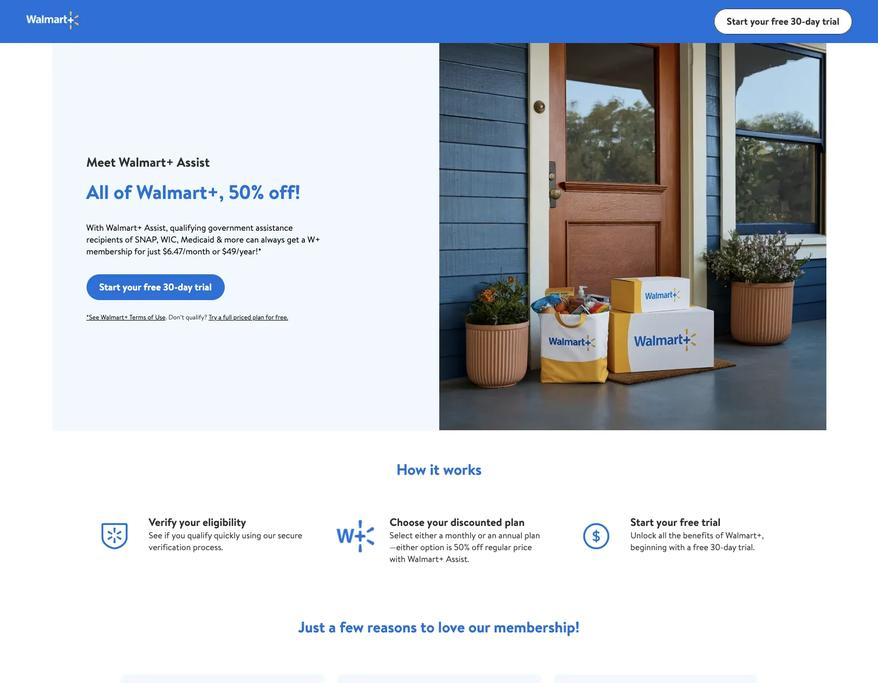 Task type: locate. For each thing, give the bounding box(es) containing it.
with right all
[[669, 541, 685, 553]]

try
[[209, 313, 217, 322]]

50% left off!
[[229, 179, 264, 205]]

priced
[[234, 313, 251, 322]]

verification
[[149, 541, 191, 553]]

0 vertical spatial day
[[806, 14, 820, 28]]

1 horizontal spatial trial
[[702, 515, 721, 529]]

a left 'few'
[[329, 616, 336, 637]]

1 horizontal spatial 30-
[[711, 541, 724, 553]]

for inside with walmart+ assist, qualifying government assistance recipients of snap, wic, medicaid & more can always get a w+ membership for just $6.47/month or $49/year!*
[[134, 245, 145, 257]]

walmart plus assist image
[[439, 43, 827, 431]]

see
[[149, 529, 162, 541]]

for left free.
[[266, 313, 274, 322]]

1 horizontal spatial start
[[631, 515, 654, 529]]

1 vertical spatial start
[[99, 280, 120, 294]]

0 horizontal spatial trial
[[195, 280, 212, 294]]

1 vertical spatial trial
[[195, 280, 212, 294]]

a right the at the bottom right of the page
[[687, 541, 691, 553]]

1 horizontal spatial or
[[478, 529, 486, 541]]

free.
[[275, 313, 288, 322]]

2 vertical spatial day
[[724, 541, 737, 553]]

just
[[147, 245, 161, 257]]

walmart+ for assist,
[[106, 222, 142, 233]]

1 horizontal spatial for
[[266, 313, 274, 322]]

0 horizontal spatial our
[[263, 529, 276, 541]]

benefits
[[683, 529, 714, 541]]

qualify?
[[186, 313, 207, 322]]

a right get
[[301, 233, 306, 245]]

with down select
[[390, 553, 406, 565]]

or left an
[[478, 529, 486, 541]]

0 horizontal spatial or
[[212, 245, 220, 257]]

1 horizontal spatial our
[[469, 616, 490, 637]]

free
[[771, 14, 789, 28], [144, 280, 161, 294], [680, 515, 699, 529], [693, 541, 709, 553]]

0 horizontal spatial for
[[134, 245, 145, 257]]

of left snap,
[[125, 233, 133, 245]]

walmart+ up membership
[[106, 222, 142, 233]]

of right all
[[114, 179, 132, 205]]

2 vertical spatial 30-
[[711, 541, 724, 553]]

0 horizontal spatial day
[[178, 280, 192, 294]]

walmart+ inside with walmart+ assist, qualifying government assistance recipients of snap, wic, medicaid & more can always get a w+ membership for just $6.47/month or $49/year!*
[[106, 222, 142, 233]]

0 vertical spatial our
[[263, 529, 276, 541]]

walmart+ right the meet
[[119, 153, 174, 171]]

a inside ​choose your discounted plan select either a monthly or an annual plan —either option is 50% off regular price with walmart+ assist.
[[439, 529, 443, 541]]

start your free 30-day trial
[[727, 14, 840, 28], [99, 280, 212, 294]]

$49/year!*
[[222, 245, 262, 257]]

more
[[224, 233, 244, 245]]

walmart+ down 'either'
[[408, 553, 444, 565]]

[ld] moneycircle image
[[575, 515, 618, 558]]

always
[[261, 233, 285, 245]]

with
[[669, 541, 685, 553], [390, 553, 406, 565]]

1 vertical spatial start your free 30-day trial button
[[86, 274, 225, 300]]

your for start your free trial
[[657, 515, 677, 529]]

0 horizontal spatial walmart+,
[[136, 179, 224, 205]]

the
[[669, 529, 681, 541]]

your for ​choose your discounted plan
[[427, 515, 448, 529]]

day
[[806, 14, 820, 28], [178, 280, 192, 294], [724, 541, 737, 553]]

annual
[[499, 529, 523, 541]]

is
[[447, 541, 452, 553]]

or left more on the top left of page
[[212, 245, 220, 257]]

day for start your free 30-day trial button to the left
[[178, 280, 192, 294]]

your inside start your free trial unlock all the benefits of walmart+, beginning with a free 30-day trial.
[[657, 515, 677, 529]]

0 vertical spatial start your free 30-day trial button
[[714, 9, 853, 34]]

snap,
[[135, 233, 159, 245]]

1 vertical spatial for
[[266, 313, 274, 322]]

with inside ​choose your discounted plan select either a monthly or an annual plan —either option is 50% off regular price with walmart+ assist.
[[390, 553, 406, 565]]

start
[[727, 14, 748, 28], [99, 280, 120, 294], [631, 515, 654, 529]]

all
[[659, 529, 667, 541]]

[ld] walmartplus image
[[334, 515, 377, 558]]

trial
[[823, 14, 840, 28], [195, 280, 212, 294], [702, 515, 721, 529]]

plan right priced
[[253, 313, 264, 322]]

list
[[78, 506, 801, 573]]

50% right is
[[454, 541, 470, 553]]

our right love
[[469, 616, 490, 637]]

terms
[[129, 313, 146, 322]]

option
[[420, 541, 445, 553]]

our right using
[[263, 529, 276, 541]]

2 horizontal spatial trial
[[823, 14, 840, 28]]

0 vertical spatial trial
[[823, 14, 840, 28]]

a left is
[[439, 529, 443, 541]]

trial.
[[739, 541, 755, 553]]

0 vertical spatial start
[[727, 14, 748, 28]]

1 vertical spatial start your free 30-day trial
[[99, 280, 212, 294]]

eligibility
[[203, 515, 246, 529]]

walmart plus image
[[26, 10, 80, 30]]

1 horizontal spatial with
[[669, 541, 685, 553]]

walmart+, down assist
[[136, 179, 224, 205]]

if
[[164, 529, 170, 541]]

a inside with walmart+ assist, qualifying government assistance recipients of snap, wic, medicaid & more can always get a w+ membership for just $6.47/month or $49/year!*
[[301, 233, 306, 245]]

0 horizontal spatial start your free 30-day trial button
[[86, 274, 225, 300]]

your inside verify your eligibility see if you qualify quickly using our secure verification process.
[[179, 515, 200, 529]]

1 horizontal spatial day
[[724, 541, 737, 553]]

just
[[298, 616, 325, 637]]

meet
[[86, 153, 116, 171]]

0 vertical spatial or
[[212, 245, 220, 257]]

0 vertical spatial 30-
[[791, 14, 806, 28]]

a right try
[[219, 313, 222, 322]]

of
[[114, 179, 132, 205], [125, 233, 133, 245], [148, 313, 154, 322], [716, 529, 724, 541]]

quickly
[[214, 529, 240, 541]]

for
[[134, 245, 145, 257], [266, 313, 274, 322]]

1 horizontal spatial walmart+,
[[726, 529, 764, 541]]

our
[[263, 529, 276, 541], [469, 616, 490, 637]]

1 vertical spatial or
[[478, 529, 486, 541]]

1 vertical spatial our
[[469, 616, 490, 637]]

1 vertical spatial day
[[178, 280, 192, 294]]

1 horizontal spatial 50%
[[454, 541, 470, 553]]

50% inside ​choose your discounted plan select either a monthly or an annual plan —either option is 50% off regular price with walmart+ assist.
[[454, 541, 470, 553]]

with walmart+ assist, qualifying government assistance recipients of snap, wic, medicaid & more can always get a w+ membership for just $6.47/month or $49/year!*
[[86, 222, 320, 257]]

0 vertical spatial for
[[134, 245, 145, 257]]

2 vertical spatial start
[[631, 515, 654, 529]]

of inside with walmart+ assist, qualifying government assistance recipients of snap, wic, medicaid & more can always get a w+ membership for just $6.47/month or $49/year!*
[[125, 233, 133, 245]]

walmart+,
[[136, 179, 224, 205], [726, 529, 764, 541]]

our inside verify your eligibility see if you qualify quickly using our secure verification process.
[[263, 529, 276, 541]]

start your free 30-day trial button
[[714, 9, 853, 34], [86, 274, 225, 300]]

of right benefits
[[716, 529, 724, 541]]

all
[[86, 179, 109, 205]]

secure
[[278, 529, 302, 541]]

1 horizontal spatial start your free 30-day trial button
[[714, 9, 853, 34]]

1 vertical spatial walmart+,
[[726, 529, 764, 541]]

either
[[415, 529, 437, 541]]

*see walmart+ terms of use . don't qualify? try a full priced plan for free.
[[86, 313, 288, 322]]

your inside ​choose your discounted plan select either a monthly or an annual plan —either option is 50% off regular price with walmart+ assist.
[[427, 515, 448, 529]]

0 vertical spatial 50%
[[229, 179, 264, 205]]

plan
[[253, 313, 264, 322], [505, 515, 525, 529], [525, 529, 540, 541]]

1 vertical spatial 50%
[[454, 541, 470, 553]]

1 vertical spatial 30-
[[163, 280, 178, 294]]

walmart+ for terms
[[101, 313, 128, 322]]

0 vertical spatial start your free 30-day trial
[[727, 14, 840, 28]]

$6.47/month
[[163, 245, 210, 257]]

2 vertical spatial trial
[[702, 515, 721, 529]]

2 horizontal spatial day
[[806, 14, 820, 28]]

walmart+, right benefits
[[726, 529, 764, 541]]

medicaid
[[181, 233, 214, 245]]

a
[[301, 233, 306, 245], [219, 313, 222, 322], [439, 529, 443, 541], [687, 541, 691, 553], [329, 616, 336, 637]]

1 horizontal spatial start your free 30-day trial
[[727, 14, 840, 28]]

or
[[212, 245, 220, 257], [478, 529, 486, 541]]

30-
[[791, 14, 806, 28], [163, 280, 178, 294], [711, 541, 724, 553]]

.
[[166, 313, 167, 322]]

0 horizontal spatial start your free 30-day trial
[[99, 280, 212, 294]]

to
[[421, 616, 435, 637]]

how
[[397, 459, 426, 480]]

2 horizontal spatial 30-
[[791, 14, 806, 28]]

works
[[443, 459, 482, 480]]

0 horizontal spatial with
[[390, 553, 406, 565]]

walmart+
[[119, 153, 174, 171], [106, 222, 142, 233], [101, 313, 128, 322], [408, 553, 444, 565]]

verify your eligibility see if you qualify quickly using our secure verification process.
[[149, 515, 302, 553]]

​choose your discounted plan select either a monthly or an annual plan —either option is 50% off regular price with walmart+ assist.
[[390, 515, 540, 565]]

day inside start your free trial unlock all the benefits of walmart+, beginning with a free 30-day trial.
[[724, 541, 737, 553]]

recipients
[[86, 233, 123, 245]]

your
[[750, 14, 769, 28], [123, 280, 141, 294], [179, 515, 200, 529], [427, 515, 448, 529], [657, 515, 677, 529]]

walmart+ right *see
[[101, 313, 128, 322]]

love
[[438, 616, 465, 637]]

for left just on the left
[[134, 245, 145, 257]]

50%
[[229, 179, 264, 205], [454, 541, 470, 553]]



Task type: vqa. For each thing, say whether or not it's contained in the screenshot.
Apple in You Save $50.00 Apple Watch Series 9 Gps 41Mm Silver Aluminum Case With Storm Blue Sport Band - S/M
no



Task type: describe. For each thing, give the bounding box(es) containing it.
walmart+, inside start your free trial unlock all the benefits of walmart+, beginning with a free 30-day trial.
[[726, 529, 764, 541]]

all of walmart+, 50% off!
[[86, 179, 301, 205]]

0 horizontal spatial 50%
[[229, 179, 264, 205]]

plan right an
[[505, 515, 525, 529]]

use
[[155, 313, 166, 322]]

assist
[[177, 153, 210, 171]]

you
[[172, 529, 185, 541]]

verify
[[149, 515, 177, 529]]

regular
[[485, 541, 511, 553]]

can
[[246, 233, 259, 245]]

just a few reasons to love our membership!
[[298, 616, 580, 637]]

trial inside start your free trial unlock all the benefits of walmart+, beginning with a free 30-day trial.
[[702, 515, 721, 529]]

30- inside start your free trial unlock all the benefits of walmart+, beginning with a free 30-day trial.
[[711, 541, 724, 553]]

w+
[[308, 233, 320, 245]]

0 horizontal spatial start
[[99, 280, 120, 294]]

*see walmart+ terms of use link
[[86, 313, 166, 322]]

government
[[208, 222, 254, 233]]

your for verify your eligibility
[[179, 515, 200, 529]]

*see
[[86, 313, 99, 322]]

how it works
[[397, 459, 482, 480]]

start inside start your free trial unlock all the benefits of walmart+, beginning with a free 30-day trial.
[[631, 515, 654, 529]]

or inside with walmart+ assist, qualifying government assistance recipients of snap, wic, medicaid & more can always get a w+ membership for just $6.47/month or $49/year!*
[[212, 245, 220, 257]]

with
[[86, 222, 104, 233]]

qualifying
[[170, 222, 206, 233]]

walmart+ for assist
[[119, 153, 174, 171]]

walmart+ inside ​choose your discounted plan select either a monthly or an annual plan —either option is 50% off regular price with walmart+ assist.
[[408, 553, 444, 565]]

few
[[340, 616, 364, 637]]

using
[[242, 529, 261, 541]]

full
[[223, 313, 232, 322]]

get
[[287, 233, 299, 245]]

wic,
[[161, 233, 179, 245]]

process.
[[193, 541, 223, 553]]

it
[[430, 459, 440, 480]]

list containing verify your eligibility
[[78, 506, 801, 573]]

membership!
[[494, 616, 580, 637]]

assistance
[[256, 222, 293, 233]]

membership
[[86, 245, 132, 257]]

reasons
[[367, 616, 417, 637]]

discounted
[[451, 515, 502, 529]]

&
[[216, 233, 222, 245]]

day for the rightmost start your free 30-day trial button
[[806, 14, 820, 28]]

0 horizontal spatial 30-
[[163, 280, 178, 294]]

try a full priced plan for free. link
[[209, 313, 288, 322]]

beginning
[[631, 541, 667, 553]]

[ld] walmartprotectionplan (1) image
[[93, 515, 136, 558]]

unlock
[[631, 529, 657, 541]]

select
[[390, 529, 413, 541]]

2 horizontal spatial start
[[727, 14, 748, 28]]

with inside start your free trial unlock all the benefits of walmart+, beginning with a free 30-day trial.
[[669, 541, 685, 553]]

a inside start your free trial unlock all the benefits of walmart+, beginning with a free 30-day trial.
[[687, 541, 691, 553]]

an
[[488, 529, 497, 541]]

assist.
[[446, 553, 469, 565]]

assist,
[[144, 222, 168, 233]]

price
[[513, 541, 532, 553]]

of inside start your free trial unlock all the benefits of walmart+, beginning with a free 30-day trial.
[[716, 529, 724, 541]]

or inside ​choose your discounted plan select either a monthly or an annual plan —either option is 50% off regular price with walmart+ assist.
[[478, 529, 486, 541]]

—either
[[390, 541, 418, 553]]

meet walmart+ assist
[[86, 153, 210, 171]]

0 vertical spatial walmart+,
[[136, 179, 224, 205]]

start your free trial unlock all the benefits of walmart+, beginning with a free 30-day trial.
[[631, 515, 764, 553]]

don't
[[168, 313, 184, 322]]

monthly
[[445, 529, 476, 541]]

plan right annual
[[525, 529, 540, 541]]

off!
[[269, 179, 301, 205]]

off
[[472, 541, 483, 553]]

qualify
[[187, 529, 212, 541]]

of left use
[[148, 313, 154, 322]]

​choose
[[390, 515, 425, 529]]



